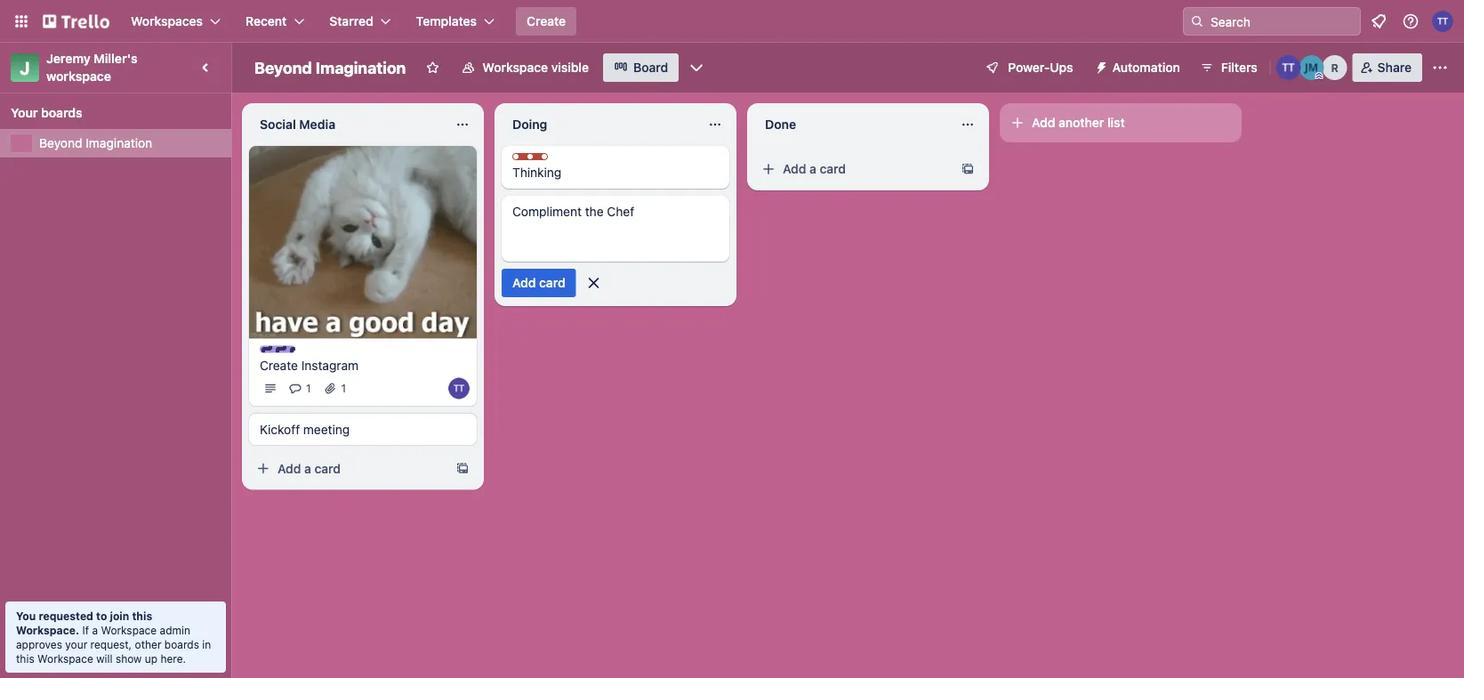 Task type: vqa. For each thing, say whether or not it's contained in the screenshot.
on
no



Task type: locate. For each thing, give the bounding box(es) containing it.
boards right your on the left of page
[[41, 105, 82, 120]]

imagination inside board name text field
[[316, 58, 406, 77]]

create instagram
[[260, 358, 359, 372]]

0 horizontal spatial boards
[[41, 105, 82, 120]]

1 vertical spatial beyond
[[39, 136, 82, 150]]

power-ups
[[1008, 60, 1074, 75]]

0 vertical spatial this
[[132, 610, 152, 622]]

imagination down your boards with 1 items element
[[86, 136, 152, 150]]

you requested to join this workspace.
[[16, 610, 152, 636]]

create inside "button"
[[527, 14, 566, 28]]

0 vertical spatial workspace
[[483, 60, 548, 75]]

1 vertical spatial boards
[[164, 638, 199, 650]]

automation button
[[1088, 53, 1191, 82]]

recent
[[246, 14, 287, 28]]

0 vertical spatial beyond imagination
[[254, 58, 406, 77]]

0 horizontal spatial this
[[16, 652, 34, 665]]

boards
[[41, 105, 82, 120], [164, 638, 199, 650]]

add another list button
[[1000, 103, 1242, 142]]

1 vertical spatial workspace
[[101, 624, 157, 636]]

1 vertical spatial card
[[539, 275, 566, 290]]

2 horizontal spatial card
[[820, 161, 846, 176]]

request,
[[90, 638, 132, 650]]

workspace visible
[[483, 60, 589, 75]]

this
[[132, 610, 152, 622], [16, 652, 34, 665]]

kickoff
[[260, 422, 300, 436]]

terry turtle (terryturtle) image
[[1433, 11, 1454, 32], [448, 378, 470, 399]]

social
[[260, 117, 296, 132]]

add card
[[513, 275, 566, 290]]

0 vertical spatial card
[[820, 161, 846, 176]]

1 horizontal spatial add a card
[[783, 161, 846, 176]]

0 horizontal spatial terry turtle (terryturtle) image
[[448, 378, 470, 399]]

create instagram link
[[260, 356, 466, 374]]

beyond imagination inside board name text field
[[254, 58, 406, 77]]

1 horizontal spatial beyond
[[254, 58, 312, 77]]

0 vertical spatial create
[[527, 14, 566, 28]]

add a card button down done text field
[[755, 155, 954, 183]]

1 1 from the left
[[306, 382, 311, 395]]

beyond imagination down starred
[[254, 58, 406, 77]]

1 horizontal spatial card
[[539, 275, 566, 290]]

add
[[1032, 115, 1056, 130], [783, 161, 807, 176], [513, 275, 536, 290], [278, 461, 301, 476]]

2 vertical spatial workspace
[[37, 652, 93, 665]]

a down kickoff meeting
[[304, 461, 311, 476]]

r button
[[1323, 55, 1348, 80]]

a right 'if'
[[92, 624, 98, 636]]

workspace left visible
[[483, 60, 548, 75]]

ups
[[1050, 60, 1074, 75]]

2 vertical spatial a
[[92, 624, 98, 636]]

0 horizontal spatial add a card
[[278, 461, 341, 476]]

thinking link
[[513, 164, 719, 182]]

instagram
[[301, 358, 359, 372]]

1 horizontal spatial add a card button
[[755, 155, 954, 183]]

this right join
[[132, 610, 152, 622]]

Doing text field
[[502, 110, 698, 139]]

card left cancel icon
[[539, 275, 566, 290]]

1 vertical spatial this
[[16, 652, 34, 665]]

0 vertical spatial a
[[810, 161, 817, 176]]

0 horizontal spatial a
[[92, 624, 98, 636]]

card
[[820, 161, 846, 176], [539, 275, 566, 290], [315, 461, 341, 476]]

beyond imagination down your boards with 1 items element
[[39, 136, 152, 150]]

2 1 from the left
[[341, 382, 346, 395]]

add another list
[[1032, 115, 1125, 130]]

1 vertical spatial add a card button
[[249, 454, 448, 483]]

list
[[1108, 115, 1125, 130]]

0 horizontal spatial beyond imagination
[[39, 136, 152, 150]]

1
[[306, 382, 311, 395], [341, 382, 346, 395]]

thoughts
[[530, 154, 579, 166]]

1 down instagram
[[341, 382, 346, 395]]

workspace down join
[[101, 624, 157, 636]]

0 horizontal spatial create
[[260, 358, 298, 372]]

1 vertical spatial add a card
[[278, 461, 341, 476]]

create button
[[516, 7, 577, 36]]

create up workspace visible
[[527, 14, 566, 28]]

add a card
[[783, 161, 846, 176], [278, 461, 341, 476]]

1 horizontal spatial a
[[304, 461, 311, 476]]

0 vertical spatial add a card button
[[755, 155, 954, 183]]

filters
[[1221, 60, 1258, 75]]

recent button
[[235, 7, 315, 36]]

1 vertical spatial create
[[260, 358, 298, 372]]

rubyanndersson (rubyanndersson) image
[[1323, 55, 1348, 80]]

create
[[527, 14, 566, 28], [260, 358, 298, 372]]

up
[[145, 652, 158, 665]]

card for done
[[820, 161, 846, 176]]

imagination down starred 'dropdown button'
[[316, 58, 406, 77]]

cancel image
[[585, 274, 603, 292]]

0 horizontal spatial 1
[[306, 382, 311, 395]]

0 horizontal spatial card
[[315, 461, 341, 476]]

show
[[116, 652, 142, 665]]

2 horizontal spatial workspace
[[483, 60, 548, 75]]

1 horizontal spatial 1
[[341, 382, 346, 395]]

jeremy miller's workspace
[[46, 51, 141, 84]]

a down done text field
[[810, 161, 817, 176]]

back to home image
[[43, 7, 109, 36]]

to
[[96, 610, 107, 622]]

0 horizontal spatial beyond
[[39, 136, 82, 150]]

1 horizontal spatial boards
[[164, 638, 199, 650]]

card down done text field
[[820, 161, 846, 176]]

0 vertical spatial boards
[[41, 105, 82, 120]]

workspace
[[483, 60, 548, 75], [101, 624, 157, 636], [37, 652, 93, 665]]

beyond imagination
[[254, 58, 406, 77], [39, 136, 152, 150]]

add a card button for done
[[755, 155, 954, 183]]

add a card down done
[[783, 161, 846, 176]]

media
[[299, 117, 336, 132]]

power-ups button
[[973, 53, 1084, 82]]

Social Media text field
[[249, 110, 445, 139]]

0 vertical spatial terry turtle (terryturtle) image
[[1433, 11, 1454, 32]]

create down 'color: purple, title: none' icon
[[260, 358, 298, 372]]

add a card down kickoff meeting
[[278, 461, 341, 476]]

0 vertical spatial beyond
[[254, 58, 312, 77]]

jeremy
[[46, 51, 91, 66]]

beyond inside board name text field
[[254, 58, 312, 77]]

terry turtle (terryturtle) image up create from template… image
[[448, 378, 470, 399]]

jeremy miller (jeremymiller198) image
[[1300, 55, 1325, 80]]

1 horizontal spatial this
[[132, 610, 152, 622]]

create from template… image
[[456, 461, 470, 476]]

a for social media
[[304, 461, 311, 476]]

1 down create instagram
[[306, 382, 311, 395]]

2 horizontal spatial a
[[810, 161, 817, 176]]

beyond
[[254, 58, 312, 77], [39, 136, 82, 150]]

search image
[[1191, 14, 1205, 28]]

1 vertical spatial terry turtle (terryturtle) image
[[448, 378, 470, 399]]

your
[[65, 638, 87, 650]]

1 horizontal spatial beyond imagination
[[254, 58, 406, 77]]

done
[[765, 117, 796, 132]]

2 vertical spatial card
[[315, 461, 341, 476]]

imagination
[[316, 58, 406, 77], [86, 136, 152, 150]]

0 vertical spatial add a card
[[783, 161, 846, 176]]

filters button
[[1195, 53, 1263, 82]]

card down "meeting"
[[315, 461, 341, 476]]

workspaces
[[131, 14, 203, 28]]

other
[[135, 638, 161, 650]]

add a card button for social media
[[249, 454, 448, 483]]

1 horizontal spatial create
[[527, 14, 566, 28]]

workspace down "your"
[[37, 652, 93, 665]]

boards down 'admin'
[[164, 638, 199, 650]]

starred button
[[319, 7, 402, 36]]

terry turtle (terryturtle) image right open information menu icon
[[1433, 11, 1454, 32]]

0 vertical spatial imagination
[[316, 58, 406, 77]]

1 horizontal spatial imagination
[[316, 58, 406, 77]]

add a card button
[[755, 155, 954, 183], [249, 454, 448, 483]]

join
[[110, 610, 129, 622]]

beyond down recent 'popup button'
[[254, 58, 312, 77]]

you
[[16, 610, 36, 622]]

a
[[810, 161, 817, 176], [304, 461, 311, 476], [92, 624, 98, 636]]

a for done
[[810, 161, 817, 176]]

starred
[[329, 14, 373, 28]]

share button
[[1353, 53, 1423, 82]]

this down approves
[[16, 652, 34, 665]]

add a card button down kickoff meeting link
[[249, 454, 448, 483]]

thoughts thinking
[[513, 154, 579, 180]]

in
[[202, 638, 211, 650]]

0 horizontal spatial imagination
[[86, 136, 152, 150]]

beyond down your boards
[[39, 136, 82, 150]]

0 horizontal spatial add a card button
[[249, 454, 448, 483]]

primary element
[[0, 0, 1465, 43]]

this inside you requested to join this workspace.
[[132, 610, 152, 622]]

star or unstar board image
[[426, 61, 440, 75]]

1 horizontal spatial workspace
[[101, 624, 157, 636]]

kickoff meeting
[[260, 422, 350, 436]]

1 vertical spatial a
[[304, 461, 311, 476]]



Task type: describe. For each thing, give the bounding box(es) containing it.
approves
[[16, 638, 62, 650]]

r
[[1332, 61, 1339, 74]]

add left cancel icon
[[513, 275, 536, 290]]

workspace.
[[16, 624, 79, 636]]

power-
[[1008, 60, 1050, 75]]

your boards
[[11, 105, 82, 120]]

0 notifications image
[[1369, 11, 1390, 32]]

1 vertical spatial beyond imagination
[[39, 136, 152, 150]]

doing
[[513, 117, 548, 132]]

here.
[[161, 652, 186, 665]]

add down kickoff
[[278, 461, 301, 476]]

Done text field
[[755, 110, 950, 139]]

social media
[[260, 117, 336, 132]]

color: bold red, title: "thoughts" element
[[513, 153, 579, 166]]

a inside if a workspace admin approves your request, other boards in this workspace will show up here.
[[92, 624, 98, 636]]

customize views image
[[688, 59, 706, 77]]

Board name text field
[[246, 53, 415, 82]]

beyond imagination link
[[39, 134, 221, 152]]

miller's
[[94, 51, 138, 66]]

card inside add card button
[[539, 275, 566, 290]]

add down done
[[783, 161, 807, 176]]

workspaces button
[[120, 7, 231, 36]]

Search field
[[1205, 8, 1361, 35]]

color: purple, title: none image
[[260, 346, 295, 353]]

if a workspace admin approves your request, other boards in this workspace will show up here.
[[16, 624, 211, 665]]

board
[[634, 60, 668, 75]]

sm image
[[1088, 53, 1113, 78]]

workspace navigation collapse icon image
[[194, 55, 219, 80]]

add a card for social media
[[278, 461, 341, 476]]

admin
[[160, 624, 190, 636]]

create from template… image
[[961, 162, 975, 176]]

visible
[[551, 60, 589, 75]]

add card button
[[502, 269, 576, 297]]

workspace visible button
[[451, 53, 600, 82]]

show menu image
[[1432, 59, 1449, 77]]

kickoff meeting link
[[260, 420, 466, 438]]

this inside if a workspace admin approves your request, other boards in this workspace will show up here.
[[16, 652, 34, 665]]

templates button
[[405, 7, 505, 36]]

1 horizontal spatial terry turtle (terryturtle) image
[[1433, 11, 1454, 32]]

another
[[1059, 115, 1105, 130]]

requested
[[39, 610, 93, 622]]

if
[[82, 624, 89, 636]]

terry turtle (terryturtle) image
[[1277, 55, 1302, 80]]

boards inside if a workspace admin approves your request, other boards in this workspace will show up here.
[[164, 638, 199, 650]]

thinking
[[513, 165, 562, 180]]

will
[[96, 652, 113, 665]]

add a card for done
[[783, 161, 846, 176]]

this member is an admin of this board. image
[[1316, 72, 1324, 80]]

workspace
[[46, 69, 111, 84]]

automation
[[1113, 60, 1181, 75]]

share
[[1378, 60, 1412, 75]]

your
[[11, 105, 38, 120]]

open information menu image
[[1402, 12, 1420, 30]]

create for create instagram
[[260, 358, 298, 372]]

workspace inside button
[[483, 60, 548, 75]]

templates
[[416, 14, 477, 28]]

0 horizontal spatial workspace
[[37, 652, 93, 665]]

meeting
[[303, 422, 350, 436]]

1 vertical spatial imagination
[[86, 136, 152, 150]]

board link
[[603, 53, 679, 82]]

add left another
[[1032, 115, 1056, 130]]

card for social media
[[315, 461, 341, 476]]

Enter a title for this card… text field
[[502, 196, 730, 262]]

create for create
[[527, 14, 566, 28]]

j
[[20, 57, 30, 78]]

your boards with 1 items element
[[11, 102, 212, 124]]



